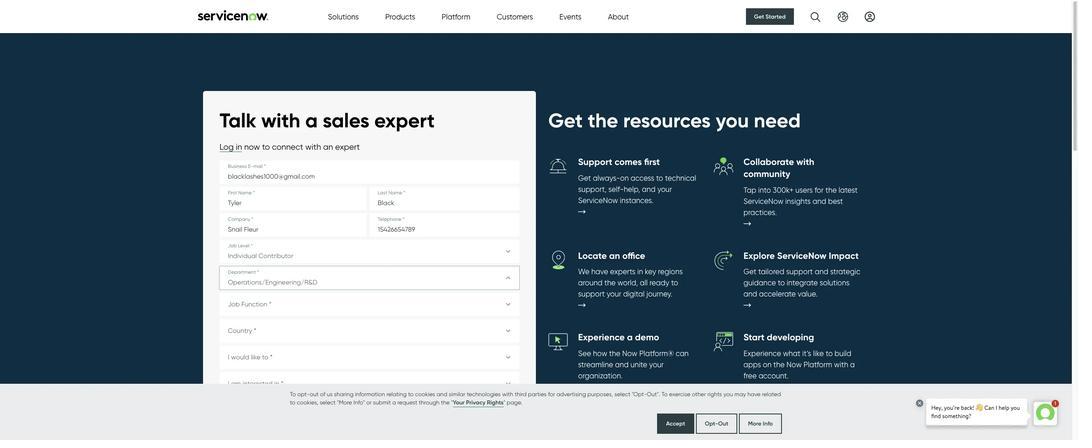 Task type: describe. For each thing, give the bounding box(es) containing it.
" inside your privacy rights " page.
[[504, 399, 506, 406]]

"opt-
[[632, 391, 647, 397]]

with inside the collaborate with community
[[797, 157, 815, 168]]

request
[[398, 399, 417, 406]]

on inside get always-on access to technical support, self-help, and your servicenow instances.
[[620, 174, 629, 182]]

comes
[[615, 157, 642, 168]]

servicenow inside get always-on access to technical support, self-help, and your servicenow instances.
[[578, 196, 618, 205]]

opt-
[[705, 420, 718, 427]]

get for get tailored support and strategic guidance to integrate solutions and accelerate value.
[[744, 267, 757, 276]]

key
[[645, 267, 656, 276]]

your inside see how the now platform® can streamline and unite your organization.
[[649, 360, 664, 369]]

out".
[[647, 391, 660, 397]]

customers button
[[497, 11, 533, 22]]

collaborate
[[744, 157, 794, 168]]

now inside experience what it's like to build apps on the now platform with a free account.
[[787, 360, 802, 369]]

support comes first
[[578, 157, 660, 168]]

whatever your business challenge,
[[578, 431, 696, 440]]

1 vertical spatial expert
[[335, 142, 360, 152]]

streamline
[[578, 360, 613, 369]]

rights
[[708, 391, 722, 397]]

guidance
[[744, 278, 776, 287]]

tailored
[[759, 267, 785, 276]]

the inside we have experts in key regions around the world, all ready to support your digital journey.
[[605, 278, 616, 287]]

best
[[828, 197, 843, 205]]

solutions
[[820, 278, 850, 287]]

developing
[[767, 332, 814, 343]]

a up log in now to connect with an expert
[[305, 108, 318, 133]]

to up request
[[408, 391, 414, 397]]

you inside to opt-out of us sharing information relating to cookies and similar technologies with third parties for advertising purposes, select "opt-out".  to exercise other rights you may have related to cookies, select "more info" or submit a request through the "
[[724, 391, 733, 397]]

of
[[320, 391, 325, 397]]

it's
[[803, 349, 812, 358]]

1 to from the left
[[290, 391, 296, 397]]

the inside to opt-out of us sharing information relating to cookies and similar technologies with third parties for advertising purposes, select "opt-out".  to exercise other rights you may have related to cookies, select "more info" or submit a request through the "
[[441, 399, 450, 406]]

experience a demo
[[578, 332, 659, 343]]

cookies
[[415, 391, 435, 397]]

always-
[[593, 174, 620, 182]]

your inside get always-on access to technical support, self-help, and your servicenow instances.
[[658, 185, 672, 194]]

value.
[[798, 290, 818, 298]]

first
[[644, 157, 660, 168]]

0 horizontal spatial platform
[[442, 12, 470, 21]]

to inside get always-on access to technical support, self-help, and your servicenow instances.
[[656, 174, 663, 182]]

impact
[[829, 250, 859, 261]]

strategic
[[831, 267, 861, 276]]

help,
[[624, 185, 640, 194]]

succeed
[[578, 414, 615, 425]]

with left our
[[617, 414, 635, 425]]

insights
[[786, 197, 811, 205]]

succeed with our partners
[[578, 414, 689, 425]]

or
[[366, 399, 372, 406]]

log
[[220, 142, 234, 152]]

have inside to opt-out of us sharing information relating to cookies and similar technologies with third parties for advertising purposes, select "opt-out".  to exercise other rights you may have related to cookies, select "more info" or submit a request through the "
[[748, 391, 761, 397]]

with right connect
[[305, 142, 321, 152]]

a inside to opt-out of us sharing information relating to cookies and similar technologies with third parties for advertising purposes, select "opt-out".  to exercise other rights you may have related to cookies, select "more info" or submit a request through the "
[[392, 399, 396, 406]]

in inside we have experts in key regions around the world, all ready to support your digital journey.
[[638, 267, 643, 276]]

solutions button
[[328, 11, 359, 22]]

customers
[[497, 12, 533, 21]]

Company text field
[[220, 214, 366, 237]]

1 horizontal spatial select
[[615, 391, 631, 397]]

experience what it's like to build apps on the now platform with a free account.
[[744, 349, 855, 380]]

servicenow inside tap into 300k+ users for the latest servicenow insights and best practices.
[[744, 197, 784, 205]]

your inside whatever your business challenge,
[[613, 431, 628, 439]]

log in link
[[220, 142, 242, 152]]

see
[[578, 349, 591, 358]]

build
[[835, 349, 852, 358]]

cookies,
[[297, 399, 318, 406]]

and inside see how the now platform® can streamline and unite your organization.
[[615, 360, 629, 369]]

and down guidance
[[744, 290, 757, 298]]

similar
[[449, 391, 465, 397]]

out
[[718, 420, 729, 427]]

like
[[813, 349, 824, 358]]

may
[[735, 391, 746, 397]]

talk
[[220, 108, 256, 133]]

parties
[[528, 391, 547, 397]]

resources
[[623, 108, 711, 133]]

events
[[560, 12, 582, 21]]

a inside experience what it's like to build apps on the now platform with a free account.
[[850, 360, 855, 369]]

get always-on access to technical support, self-help, and your servicenow instances.
[[578, 174, 697, 205]]

First Name text field
[[220, 187, 366, 210]]

products
[[385, 12, 415, 21]]

about
[[608, 12, 629, 21]]

challenge,
[[661, 431, 696, 439]]

latest
[[839, 186, 858, 194]]

see how the now platform® can streamline and unite your organization.
[[578, 349, 689, 380]]

0 horizontal spatial select
[[320, 399, 336, 406]]

start developing
[[744, 332, 814, 343]]

a left demo
[[627, 332, 633, 343]]

about button
[[608, 11, 629, 22]]

get for get always-on access to technical support, self-help, and your servicenow instances.
[[578, 174, 591, 182]]

300k+
[[773, 186, 794, 194]]

with inside experience what it's like to build apps on the now platform with a free account.
[[834, 360, 849, 369]]

opt-out
[[705, 420, 729, 427]]

instances.
[[620, 196, 654, 205]]

collaborate with community
[[744, 157, 815, 180]]

talk with a sales expert
[[220, 108, 435, 133]]

get started link
[[746, 8, 794, 25]]

platform®
[[640, 349, 674, 358]]

into
[[758, 186, 771, 194]]

accept button
[[657, 414, 694, 434]]

technologies
[[467, 391, 501, 397]]

info
[[763, 420, 773, 427]]

1 horizontal spatial expert
[[374, 108, 435, 133]]

other
[[692, 391, 706, 397]]

purposes,
[[588, 391, 613, 397]]

digital
[[623, 290, 645, 298]]

technical
[[665, 174, 697, 182]]

support,
[[578, 185, 607, 194]]

third
[[515, 391, 527, 397]]

need
[[754, 108, 801, 133]]

2 to from the left
[[662, 391, 668, 397]]

now
[[244, 142, 260, 152]]



Task type: vqa. For each thing, say whether or not it's contained in the screenshot.
Improve patient care
no



Task type: locate. For each thing, give the bounding box(es) containing it.
tap into 300k+ users for the latest servicenow insights and best practices.
[[744, 186, 858, 217]]

in left key
[[638, 267, 643, 276]]

now inside see how the now platform® can streamline and unite your organization.
[[623, 349, 638, 358]]

you
[[716, 108, 749, 133], [724, 391, 733, 397]]

a down relating
[[392, 399, 396, 406]]

whatever
[[578, 431, 612, 439]]

through
[[419, 399, 440, 406]]

your down technical on the right of page
[[658, 185, 672, 194]]

to right 'access'
[[656, 174, 663, 182]]

servicenow down into
[[744, 197, 784, 205]]

support
[[578, 157, 613, 168]]

and inside tap into 300k+ users for the latest servicenow insights and best practices.
[[813, 197, 827, 205]]

have up "around"
[[592, 267, 608, 276]]

select left "opt-
[[615, 391, 631, 397]]

sales
[[323, 108, 370, 133]]

1 horizontal spatial on
[[763, 360, 772, 369]]

" down similar
[[451, 399, 453, 406]]

your privacy rights " page.
[[453, 399, 523, 406]]

submit
[[373, 399, 391, 406]]

get
[[754, 13, 764, 20], [549, 108, 583, 133], [578, 174, 591, 182], [744, 267, 757, 276]]

to left opt-
[[290, 391, 296, 397]]

to right the out".
[[662, 391, 668, 397]]

related
[[762, 391, 781, 397]]

None text field
[[220, 399, 520, 439]]

info"
[[354, 399, 365, 406]]

0 vertical spatial support
[[787, 267, 813, 276]]

and left the unite
[[615, 360, 629, 369]]

servicenow down support,
[[578, 196, 618, 205]]

explore
[[744, 250, 775, 261]]

" left page.
[[504, 399, 506, 406]]

more info
[[748, 420, 773, 427]]

apps
[[744, 360, 761, 369]]

1 horizontal spatial support
[[787, 267, 813, 276]]

to left "cookies,"
[[290, 399, 296, 406]]

0 horizontal spatial have
[[592, 267, 608, 276]]

out
[[310, 391, 319, 397]]

we
[[578, 267, 590, 276]]

support inside we have experts in key regions around the world, all ready to support your digital journey.
[[578, 290, 605, 298]]

on up help, at right
[[620, 174, 629, 182]]

1 horizontal spatial have
[[748, 391, 761, 397]]

support inside the get tailored support and strategic guidance to integrate solutions and accelerate value.
[[787, 267, 813, 276]]

1 vertical spatial have
[[748, 391, 761, 397]]

on up account.
[[763, 360, 772, 369]]

and inside get always-on access to technical support, self-help, and your servicenow instances.
[[642, 185, 656, 194]]

all
[[640, 278, 648, 287]]

the inside tap into 300k+ users for the latest servicenow insights and best practices.
[[826, 186, 837, 194]]

the
[[588, 108, 618, 133], [826, 186, 837, 194], [605, 278, 616, 287], [609, 349, 621, 358], [774, 360, 785, 369], [441, 399, 450, 406]]

sharing
[[334, 391, 354, 397]]

your privacy rights link
[[453, 398, 504, 407]]

0 horizontal spatial for
[[548, 391, 555, 397]]

platform inside experience what it's like to build apps on the now platform with a free account.
[[804, 360, 832, 369]]

a down build
[[850, 360, 855, 369]]

the inside experience what it's like to build apps on the now platform with a free account.
[[774, 360, 785, 369]]

with inside to opt-out of us sharing information relating to cookies and similar technologies with third parties for advertising purposes, select "opt-out".  to exercise other rights you may have related to cookies, select "more info" or submit a request through the "
[[502, 391, 513, 397]]

now down what
[[787, 360, 802, 369]]

0 horizontal spatial an
[[323, 142, 333, 152]]

for inside to opt-out of us sharing information relating to cookies and similar technologies with third parties for advertising purposes, select "opt-out".  to exercise other rights you may have related to cookies, select "more info" or submit a request through the "
[[548, 391, 555, 397]]

your down platform®
[[649, 360, 664, 369]]

1 horizontal spatial in
[[638, 267, 643, 276]]

0 vertical spatial on
[[620, 174, 629, 182]]

0 horizontal spatial on
[[620, 174, 629, 182]]

servicenow up the get tailored support and strategic guidance to integrate solutions and accelerate value.
[[777, 250, 827, 261]]

account.
[[759, 371, 789, 380]]

Business E-mail text field
[[220, 161, 520, 184]]

2 " from the left
[[504, 399, 506, 406]]

an down talk with a sales expert
[[323, 142, 333, 152]]

opt-out button
[[696, 414, 738, 434]]

what
[[783, 349, 801, 358]]

with up users
[[797, 157, 815, 168]]

us
[[327, 391, 333, 397]]

0 horizontal spatial experience
[[578, 332, 625, 343]]

"
[[451, 399, 453, 406], [504, 399, 506, 406]]

0 vertical spatial have
[[592, 267, 608, 276]]

0 horizontal spatial expert
[[335, 142, 360, 152]]

the inside see how the now platform® can streamline and unite your organization.
[[609, 349, 621, 358]]

to down regions at the right of page
[[671, 278, 678, 287]]

products button
[[385, 11, 415, 22]]

demo
[[635, 332, 659, 343]]

have
[[592, 267, 608, 276], [748, 391, 761, 397]]

1 vertical spatial support
[[578, 290, 605, 298]]

on inside experience what it's like to build apps on the now platform with a free account.
[[763, 360, 772, 369]]

1 horizontal spatial to
[[662, 391, 668, 397]]

with
[[261, 108, 300, 133], [305, 142, 321, 152], [797, 157, 815, 168], [834, 360, 849, 369], [502, 391, 513, 397], [617, 414, 635, 425]]

get the resources you need
[[549, 108, 801, 133]]

get tailored support and strategic guidance to integrate solutions and accelerate value.
[[744, 267, 861, 298]]

experience up apps
[[744, 349, 781, 358]]

1 horizontal spatial now
[[787, 360, 802, 369]]

get for get the resources you need
[[549, 108, 583, 133]]

opt-
[[298, 391, 310, 397]]

1 vertical spatial for
[[548, 391, 555, 397]]

to right like at the right bottom
[[826, 349, 833, 358]]

get for get started
[[754, 13, 764, 20]]

tap
[[744, 186, 757, 194]]

1 vertical spatial experience
[[744, 349, 781, 358]]

and left similar
[[437, 391, 447, 397]]

0 vertical spatial now
[[623, 349, 638, 358]]

1 horizontal spatial "
[[504, 399, 506, 406]]

Last Name text field
[[370, 187, 520, 210]]

connect
[[272, 142, 303, 152]]

to inside experience what it's like to build apps on the now platform with a free account.
[[826, 349, 833, 358]]

exercise
[[669, 391, 691, 397]]

to inside we have experts in key regions around the world, all ready to support your digital journey.
[[671, 278, 678, 287]]

world,
[[618, 278, 638, 287]]

a
[[305, 108, 318, 133], [627, 332, 633, 343], [850, 360, 855, 369], [392, 399, 396, 406]]

rights
[[487, 399, 504, 406]]

your
[[658, 185, 672, 194], [607, 290, 622, 298], [649, 360, 664, 369], [613, 431, 628, 439]]

locate an office
[[578, 250, 645, 261]]

can
[[676, 349, 689, 358]]

1 vertical spatial in
[[638, 267, 643, 276]]

community
[[744, 168, 791, 180]]

for inside tap into 300k+ users for the latest servicenow insights and best practices.
[[815, 186, 824, 194]]

0 vertical spatial in
[[236, 142, 242, 152]]

integrate
[[787, 278, 818, 287]]

0 horizontal spatial support
[[578, 290, 605, 298]]

to right now
[[262, 142, 270, 152]]

we have experts in key regions around the world, all ready to support your digital journey.
[[578, 267, 683, 298]]

practices.
[[744, 208, 777, 217]]

support up integrate
[[787, 267, 813, 276]]

and left best on the top right of the page
[[813, 197, 827, 205]]

explore servicenow impact
[[744, 250, 859, 261]]

in right the log
[[236, 142, 242, 152]]

for right users
[[815, 186, 824, 194]]

go to servicenow account image
[[865, 11, 875, 22]]

to up accelerate
[[778, 278, 785, 287]]

for right parties
[[548, 391, 555, 397]]

your
[[453, 399, 465, 406]]

experience for experience a demo
[[578, 332, 625, 343]]

0 vertical spatial you
[[716, 108, 749, 133]]

experience for experience what it's like to build apps on the now platform with a free account.
[[744, 349, 781, 358]]

free
[[744, 371, 757, 380]]

to
[[262, 142, 270, 152], [656, 174, 663, 182], [671, 278, 678, 287], [778, 278, 785, 287], [826, 349, 833, 358], [408, 391, 414, 397], [290, 399, 296, 406]]

experience up the how
[[578, 332, 625, 343]]

support
[[787, 267, 813, 276], [578, 290, 605, 298]]

information
[[355, 391, 385, 397]]

self-
[[609, 185, 624, 194]]

0 vertical spatial expert
[[374, 108, 435, 133]]

0 vertical spatial an
[[323, 142, 333, 152]]

1 horizontal spatial platform
[[804, 360, 832, 369]]

your down the world, on the bottom
[[607, 290, 622, 298]]

your down succeed with our partners at the right bottom
[[613, 431, 628, 439]]

accept
[[666, 420, 685, 427]]

1 vertical spatial an
[[609, 250, 620, 261]]

get inside the get tailored support and strategic guidance to integrate solutions and accelerate value.
[[744, 267, 757, 276]]

1 vertical spatial platform
[[804, 360, 832, 369]]

select down us
[[320, 399, 336, 406]]

around
[[578, 278, 603, 287]]

start
[[744, 332, 765, 343]]

with up connect
[[261, 108, 300, 133]]

experience inside experience what it's like to build apps on the now platform with a free account.
[[744, 349, 781, 358]]

Telephone telephone field
[[370, 214, 520, 237]]

and inside to opt-out of us sharing information relating to cookies and similar technologies with third parties for advertising purposes, select "opt-out".  to exercise other rights you may have related to cookies, select "more info" or submit a request through the "
[[437, 391, 447, 397]]

privacy
[[466, 399, 486, 406]]

1 vertical spatial on
[[763, 360, 772, 369]]

page.
[[507, 399, 523, 406]]

get inside get always-on access to technical support, self-help, and your servicenow instances.
[[578, 174, 591, 182]]

servicenow image
[[197, 10, 269, 20]]

1 vertical spatial select
[[320, 399, 336, 406]]

1 vertical spatial you
[[724, 391, 733, 397]]

partners
[[653, 414, 689, 425]]

to inside the get tailored support and strategic guidance to integrate solutions and accelerate value.
[[778, 278, 785, 287]]

regions
[[658, 267, 683, 276]]

0 horizontal spatial now
[[623, 349, 638, 358]]

experts
[[610, 267, 636, 276]]

1 horizontal spatial experience
[[744, 349, 781, 358]]

office
[[623, 250, 645, 261]]

solutions
[[328, 12, 359, 21]]

0 vertical spatial platform
[[442, 12, 470, 21]]

have right may
[[748, 391, 761, 397]]

have inside we have experts in key regions around the world, all ready to support your digital journey.
[[592, 267, 608, 276]]

now up the unite
[[623, 349, 638, 358]]

and up solutions
[[815, 267, 829, 276]]

with down build
[[834, 360, 849, 369]]

1 horizontal spatial an
[[609, 250, 620, 261]]

0 horizontal spatial in
[[236, 142, 242, 152]]

events button
[[560, 11, 582, 22]]

to opt-out of us sharing information relating to cookies and similar technologies with third parties for advertising purposes, select "opt-out".  to exercise other rights you may have related to cookies, select "more info" or submit a request through the "
[[290, 391, 781, 406]]

an up experts
[[609, 250, 620, 261]]

your inside we have experts in key regions around the world, all ready to support your digital journey.
[[607, 290, 622, 298]]

locate
[[578, 250, 607, 261]]

"more
[[337, 399, 352, 406]]

1 " from the left
[[451, 399, 453, 406]]

relating
[[387, 391, 407, 397]]

0 horizontal spatial "
[[451, 399, 453, 406]]

in
[[236, 142, 242, 152], [638, 267, 643, 276]]

0 vertical spatial select
[[615, 391, 631, 397]]

0 vertical spatial for
[[815, 186, 824, 194]]

users
[[796, 186, 813, 194]]

expert
[[374, 108, 435, 133], [335, 142, 360, 152]]

support down "around"
[[578, 290, 605, 298]]

and down 'access'
[[642, 185, 656, 194]]

0 vertical spatial experience
[[578, 332, 625, 343]]

0 horizontal spatial to
[[290, 391, 296, 397]]

1 vertical spatial now
[[787, 360, 802, 369]]

journey.
[[647, 290, 673, 298]]

get started
[[754, 13, 786, 20]]

1 horizontal spatial for
[[815, 186, 824, 194]]

with up page.
[[502, 391, 513, 397]]

" inside to opt-out of us sharing information relating to cookies and similar technologies with third parties for advertising purposes, select "opt-out".  to exercise other rights you may have related to cookies, select "more info" or submit a request through the "
[[451, 399, 453, 406]]



